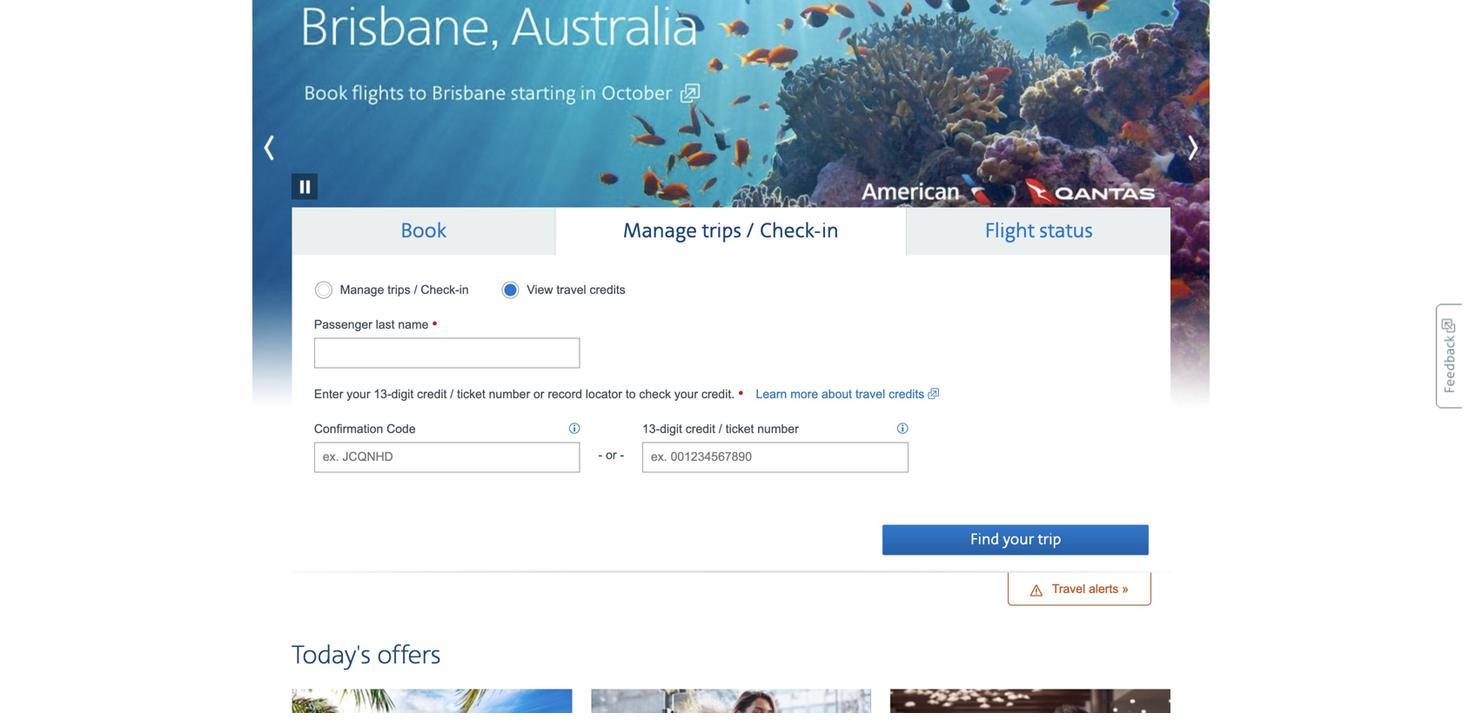 Task type: locate. For each thing, give the bounding box(es) containing it.
required image for enter your 13-digit credit / ticket number or record locator to check your credit.
[[738, 386, 744, 404]]

ticket down the credit.
[[726, 423, 754, 436]]

enter
[[314, 388, 343, 401]]

0 horizontal spatial -
[[599, 449, 603, 462]]

credit down passenger last name text field
[[417, 388, 447, 401]]

newpage image
[[928, 386, 939, 404]]

enter your 13-digit credit / ticket number or record locator to check your credit.
[[314, 388, 738, 401]]

flight status link
[[907, 208, 1171, 256]]

0 vertical spatial credit
[[417, 388, 447, 401]]

13-
[[374, 388, 391, 401], [642, 423, 660, 436]]

travel
[[1052, 583, 1086, 596]]

0 horizontal spatial manage
[[340, 284, 384, 297]]

manage trips / check-in link
[[556, 208, 906, 256]]

check
[[639, 388, 671, 401]]

info image for 13-digit credit / ticket number
[[897, 421, 909, 438]]

1 info image from the left
[[569, 421, 580, 438]]

more
[[791, 388, 818, 401]]

ticket
[[457, 388, 486, 401], [726, 423, 754, 436]]

book
[[400, 219, 446, 244]]

check-
[[760, 219, 822, 244], [421, 284, 459, 297]]

1 vertical spatial manage trips / check-in
[[340, 284, 469, 297]]

new flights to australia. opens another site in a new window that may not meet accessibility guidelines. image
[[252, 0, 1210, 408]]

number
[[489, 388, 530, 401], [758, 423, 799, 436]]

credit
[[417, 388, 447, 401], [686, 423, 716, 436]]

in
[[822, 219, 839, 244], [459, 284, 469, 297]]

trips inside option group
[[388, 284, 411, 297]]

travel right view at the top of the page
[[557, 284, 586, 297]]

/
[[746, 219, 755, 244], [414, 284, 417, 297], [450, 388, 454, 401], [719, 423, 722, 436]]

0 horizontal spatial trips
[[388, 284, 411, 297]]

leave feedback, opens external site in new window image
[[1436, 304, 1462, 409]]

13- up confirmation code at left bottom
[[374, 388, 391, 401]]

record
[[548, 388, 582, 401]]

or left record
[[534, 388, 544, 401]]

info image down learn more about travel credits link
[[897, 421, 909, 438]]

flight status
[[985, 219, 1093, 244]]

info image
[[569, 421, 580, 438], [897, 421, 909, 438]]

learn
[[756, 388, 787, 401]]

today's
[[292, 641, 371, 673]]

last
[[376, 318, 395, 332]]

1 your from the left
[[347, 388, 370, 401]]

credits
[[590, 284, 626, 297], [889, 388, 925, 401]]

learn more about travel credits
[[756, 388, 928, 401]]

0 horizontal spatial credits
[[590, 284, 626, 297]]

travel right about
[[856, 388, 885, 401]]

or down locator
[[606, 449, 617, 462]]

0 vertical spatial manage
[[623, 219, 697, 244]]

required image for passenger last name
[[432, 317, 438, 334]]

ticket down passenger last name text field
[[457, 388, 486, 401]]

0 horizontal spatial credit
[[417, 388, 447, 401]]

0 horizontal spatial manage trips / check-in
[[340, 284, 469, 297]]

Passenger last name text field
[[314, 338, 580, 369]]

number up 13-digit credit / ticket number text field
[[758, 423, 799, 436]]

trips
[[702, 219, 742, 244], [388, 284, 411, 297]]

option group containing manage trips / check-in
[[314, 282, 1149, 299]]

tab list
[[292, 208, 1171, 257]]

13- down the check
[[642, 423, 660, 436]]

tab list containing book
[[292, 208, 1171, 257]]

book link
[[292, 208, 555, 256]]

0 vertical spatial ticket
[[457, 388, 486, 401]]

view travel credits
[[527, 284, 626, 297]]

offers
[[377, 641, 441, 673]]

0 horizontal spatial your
[[347, 388, 370, 401]]

0 vertical spatial digit
[[391, 388, 414, 401]]

1 vertical spatial in
[[459, 284, 469, 297]]

in inside option group
[[459, 284, 469, 297]]

2 info image from the left
[[897, 421, 909, 438]]

digit down the check
[[660, 423, 682, 436]]

your right enter
[[347, 388, 370, 401]]

manage inside tab list
[[623, 219, 697, 244]]

13-digit credit / ticket number text field
[[642, 443, 909, 473]]

required image right the name
[[432, 317, 438, 334]]

0 horizontal spatial or
[[534, 388, 544, 401]]

None submit
[[883, 526, 1149, 556]]

1 vertical spatial digit
[[660, 423, 682, 436]]

1 horizontal spatial manage trips / check-in
[[623, 219, 839, 244]]

1 vertical spatial check-
[[421, 284, 459, 297]]

0 vertical spatial travel
[[557, 284, 586, 297]]

check- inside option group
[[421, 284, 459, 297]]

0 horizontal spatial 13-
[[374, 388, 391, 401]]

status
[[1040, 219, 1093, 244]]

previous slide image
[[252, 126, 331, 170]]

1 vertical spatial required image
[[738, 386, 744, 404]]

0 horizontal spatial in
[[459, 284, 469, 297]]

0 horizontal spatial digit
[[391, 388, 414, 401]]

view
[[527, 284, 553, 297]]

1 horizontal spatial manage
[[623, 219, 697, 244]]

1 horizontal spatial info image
[[897, 421, 909, 438]]

1 horizontal spatial ticket
[[726, 423, 754, 436]]

0 horizontal spatial ticket
[[457, 388, 486, 401]]

locator
[[586, 388, 622, 401]]

credits left newpage image
[[889, 388, 925, 401]]

0 horizontal spatial required image
[[432, 317, 438, 334]]

1 horizontal spatial required image
[[738, 386, 744, 404]]

1 horizontal spatial your
[[675, 388, 698, 401]]

1 horizontal spatial check-
[[760, 219, 822, 244]]

digit
[[391, 388, 414, 401], [660, 423, 682, 436]]

1 vertical spatial or
[[606, 449, 617, 462]]

your
[[347, 388, 370, 401], [675, 388, 698, 401]]

0 horizontal spatial travel
[[557, 284, 586, 297]]

1 horizontal spatial number
[[758, 423, 799, 436]]

travel
[[557, 284, 586, 297], [856, 388, 885, 401]]

1 vertical spatial credit
[[686, 423, 716, 436]]

1 vertical spatial 13-
[[642, 423, 660, 436]]

info image down record
[[569, 421, 580, 438]]

number left record
[[489, 388, 530, 401]]

digit up code at the bottom
[[391, 388, 414, 401]]

your right the check
[[675, 388, 698, 401]]

Confirmation Code text field
[[314, 443, 580, 473]]

0 vertical spatial manage trips / check-in
[[623, 219, 839, 244]]

credits right view at the top of the page
[[590, 284, 626, 297]]

1 vertical spatial number
[[758, 423, 799, 436]]

1 vertical spatial manage
[[340, 284, 384, 297]]

0 horizontal spatial info image
[[569, 421, 580, 438]]

required image right the credit.
[[738, 386, 744, 404]]

info image for confirmation code
[[569, 421, 580, 438]]

2 your from the left
[[675, 388, 698, 401]]

/ inside tab list
[[746, 219, 755, 244]]

1 vertical spatial trips
[[388, 284, 411, 297]]

credit.
[[702, 388, 735, 401]]

1 horizontal spatial in
[[822, 219, 839, 244]]

flight
[[985, 219, 1035, 244]]

0 vertical spatial required image
[[432, 317, 438, 334]]

credit down the credit.
[[686, 423, 716, 436]]

1 horizontal spatial credits
[[889, 388, 925, 401]]

option group
[[314, 282, 1149, 299]]

0 vertical spatial check-
[[760, 219, 822, 244]]

0 horizontal spatial check-
[[421, 284, 459, 297]]

manage trips / check-in
[[623, 219, 839, 244], [340, 284, 469, 297]]

manage
[[623, 219, 697, 244], [340, 284, 384, 297]]

1 horizontal spatial travel
[[856, 388, 885, 401]]

-
[[599, 449, 603, 462], [620, 449, 624, 462]]

1 horizontal spatial -
[[620, 449, 624, 462]]

0 vertical spatial trips
[[702, 219, 742, 244]]

1 horizontal spatial trips
[[702, 219, 742, 244]]

or
[[534, 388, 544, 401], [606, 449, 617, 462]]

0 vertical spatial in
[[822, 219, 839, 244]]

1 vertical spatial travel
[[856, 388, 885, 401]]

0 vertical spatial number
[[489, 388, 530, 401]]

required image
[[432, 317, 438, 334], [738, 386, 744, 404]]



Task type: vqa. For each thing, say whether or not it's contained in the screenshot.
the leftmost trips
yes



Task type: describe. For each thing, give the bounding box(es) containing it.
code
[[387, 423, 416, 436]]

check- inside tab list
[[760, 219, 822, 244]]

manage inside option group
[[340, 284, 384, 297]]

0 horizontal spatial number
[[489, 388, 530, 401]]

manage trips / check-in inside tab list
[[623, 219, 839, 244]]

today's offers
[[292, 641, 441, 673]]

1 - from the left
[[599, 449, 603, 462]]

learn more about travel credits link
[[756, 386, 939, 404]]

- or -
[[599, 449, 624, 462]]

manage trips / check-in inside option group
[[340, 284, 469, 297]]

name
[[398, 318, 429, 332]]

travel alerts link
[[1008, 573, 1152, 606]]

1 horizontal spatial credit
[[686, 423, 716, 436]]

trips inside tab list
[[702, 219, 742, 244]]

1 horizontal spatial or
[[606, 449, 617, 462]]

0 vertical spatial 13-
[[374, 388, 391, 401]]

0 vertical spatial credits
[[590, 284, 626, 297]]

alerts
[[1089, 583, 1119, 596]]

13-digit credit / ticket number
[[642, 423, 799, 436]]

1 horizontal spatial digit
[[660, 423, 682, 436]]

passenger last name
[[314, 318, 432, 332]]

1 vertical spatial credits
[[889, 388, 925, 401]]

confirmation
[[314, 423, 383, 436]]

about
[[822, 388, 852, 401]]

next slide image
[[1132, 126, 1210, 170]]

1 vertical spatial ticket
[[726, 423, 754, 436]]

passenger
[[314, 318, 372, 332]]

confirmation code
[[314, 423, 416, 436]]

2 - from the left
[[620, 449, 624, 462]]

in inside tab list
[[822, 219, 839, 244]]

0 vertical spatial or
[[534, 388, 544, 401]]

pause slideshow image
[[292, 148, 318, 200]]

to
[[626, 388, 636, 401]]

1 horizontal spatial 13-
[[642, 423, 660, 436]]

travel alerts
[[1052, 583, 1119, 596]]



